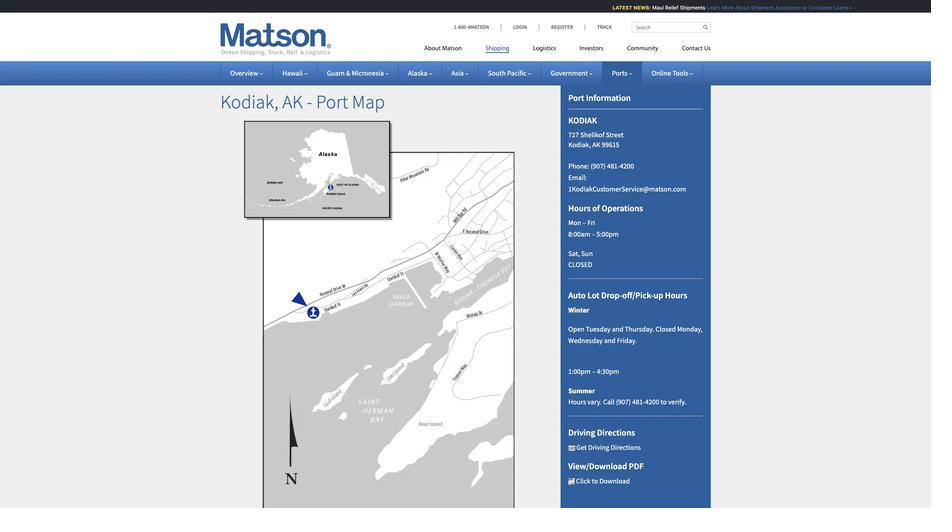 Task type: vqa. For each thing, say whether or not it's contained in the screenshot.
Open Tuesday and Thursday. Closed Monday, Wednesday and Friday.
yes



Task type: describe. For each thing, give the bounding box(es) containing it.
1-800-4matson
[[454, 24, 489, 30]]

shipments
[[676, 4, 702, 11]]

government
[[551, 68, 588, 78]]

of
[[593, 202, 600, 214]]

top menu navigation
[[425, 42, 711, 58]]

verify.
[[669, 397, 687, 407]]

pdf
[[629, 461, 644, 472]]

learn
[[703, 4, 717, 11]]

sat,
[[569, 249, 580, 258]]

4200 inside the phone: (907) 481-4200 email: 1kodiakcustomerservice@matson.com
[[620, 162, 635, 171]]

port inside section
[[569, 92, 585, 103]]

open tuesday and thursday. closed monday, wednesday and friday.
[[569, 325, 703, 345]]

register
[[552, 24, 574, 30]]

1 vertical spatial –
[[592, 229, 596, 239]]

0 vertical spatial kodiak,
[[221, 90, 279, 114]]

search image
[[704, 25, 708, 30]]

contact us link
[[671, 42, 711, 58]]

loans
[[830, 4, 844, 11]]

map
[[352, 90, 385, 114]]

guam & micronesia
[[327, 68, 384, 78]]

online
[[652, 68, 672, 78]]

– for mon
[[583, 218, 587, 227]]

driving directions
[[569, 427, 636, 438]]

1-800-4matson link
[[454, 24, 501, 30]]

government link
[[551, 68, 593, 78]]

section containing port information
[[551, 73, 721, 508]]

direcions image
[[569, 445, 576, 451]]

1kodiakcustomerservice@matson.com link
[[569, 184, 687, 193]]

operations
[[602, 202, 644, 214]]

south
[[488, 68, 506, 78]]

track link
[[585, 24, 612, 30]]

4200 inside summer hours vary. call (907) 481-4200 to verify.
[[646, 397, 660, 407]]

1 vertical spatial hours
[[666, 290, 688, 301]]

lot
[[588, 290, 600, 301]]

1:00pm
[[569, 367, 591, 376]]

guam
[[327, 68, 345, 78]]

0 vertical spatial driving
[[569, 427, 596, 438]]

get driving directions
[[576, 443, 641, 452]]

>
[[846, 4, 849, 11]]

4:30pm
[[597, 367, 620, 376]]

hawaii link
[[283, 68, 308, 78]]

friday.
[[617, 336, 637, 345]]

&
[[346, 68, 351, 78]]

1 vertical spatial and
[[605, 336, 616, 345]]

micronesia
[[352, 68, 384, 78]]

asia
[[452, 68, 464, 78]]

1:00pm – 4:30pm
[[569, 367, 620, 376]]

ports link
[[612, 68, 633, 78]]

latest news: maui relief shipments learn more about shipment assistance or container loans >
[[609, 4, 849, 11]]

information
[[587, 92, 631, 103]]

overview link
[[230, 68, 263, 78]]

ports
[[612, 68, 628, 78]]

phone: (907) 481-4200 email: 1kodiakcustomerservice@matson.com
[[569, 162, 687, 193]]

1-
[[454, 24, 459, 30]]

get
[[577, 443, 587, 452]]

shelikof
[[581, 130, 605, 139]]

summer hours vary. call (907) 481-4200 to verify.
[[569, 386, 687, 407]]

south pacific link
[[488, 68, 532, 78]]

1kodiakcustomerservice@matson.com
[[569, 184, 687, 193]]

shipping
[[486, 46, 510, 52]]

Search search field
[[632, 22, 711, 32]]

community
[[628, 46, 659, 52]]

0 vertical spatial hours
[[569, 202, 591, 214]]

email:
[[569, 173, 587, 182]]

727 shelikof street kodiak, ak 99615
[[569, 130, 624, 149]]

login link
[[501, 24, 539, 30]]

maui
[[649, 4, 660, 11]]

online tools
[[652, 68, 689, 78]]

news:
[[630, 4, 647, 11]]

8:00am
[[569, 229, 591, 239]]

about inside top menu navigation
[[425, 46, 441, 52]]

port information
[[569, 92, 631, 103]]

1 vertical spatial to
[[592, 476, 599, 485]]

contact us
[[683, 46, 711, 52]]

investors link
[[568, 42, 616, 58]]

street
[[606, 130, 624, 139]]

800-
[[459, 24, 468, 30]]

shipment
[[747, 4, 770, 11]]

alaska
[[408, 68, 428, 78]]

closed
[[569, 260, 593, 269]]

contact
[[683, 46, 703, 52]]

99615
[[602, 140, 620, 149]]

logistics link
[[522, 42, 568, 58]]

download
[[600, 476, 630, 485]]

about matson
[[425, 46, 462, 52]]



Task type: locate. For each thing, give the bounding box(es) containing it.
481- inside summer hours vary. call (907) 481-4200 to verify.
[[633, 397, 646, 407]]

(907) inside summer hours vary. call (907) 481-4200 to verify.
[[616, 397, 631, 407]]

481- down 99615
[[608, 162, 620, 171]]

2 vertical spatial hours
[[569, 397, 587, 407]]

5:00pm
[[597, 229, 619, 239]]

481- inside the phone: (907) 481-4200 email: 1kodiakcustomerservice@matson.com
[[608, 162, 620, 171]]

driving up get
[[569, 427, 596, 438]]

overview
[[230, 68, 258, 78]]

ak
[[282, 90, 303, 114], [593, 140, 601, 149]]

container
[[805, 4, 829, 11]]

kodiak image
[[569, 479, 575, 485]]

0 vertical spatial 481-
[[608, 162, 620, 171]]

logistics
[[534, 46, 556, 52]]

481- right call
[[633, 397, 646, 407]]

hawaii
[[283, 68, 303, 78]]

view/download pdf
[[569, 461, 644, 472]]

and up friday.
[[613, 325, 624, 334]]

hours down summer
[[569, 397, 587, 407]]

0 vertical spatial 4200
[[620, 162, 635, 171]]

asia link
[[452, 68, 469, 78]]

directions up get driving directions
[[598, 427, 636, 438]]

kodiak
[[569, 115, 598, 126]]

blue matson logo with ocean, shipping, truck, rail and logistics written beneath it. image
[[221, 23, 331, 56]]

0 horizontal spatial port
[[316, 90, 348, 114]]

1 vertical spatial 481-
[[633, 397, 646, 407]]

(907) inside the phone: (907) 481-4200 email: 1kodiakcustomerservice@matson.com
[[591, 162, 606, 171]]

0 horizontal spatial about
[[425, 46, 441, 52]]

hours inside summer hours vary. call (907) 481-4200 to verify.
[[569, 397, 587, 407]]

4matson
[[468, 24, 489, 30]]

4200 left verify.
[[646, 397, 660, 407]]

tools
[[673, 68, 689, 78]]

2 vertical spatial –
[[592, 367, 596, 376]]

None search field
[[632, 22, 711, 32]]

tuesday
[[586, 325, 611, 334]]

– left 4:30pm
[[592, 367, 596, 376]]

learn more about shipment assistance or container loans > link
[[703, 4, 849, 11]]

hours right up
[[666, 290, 688, 301]]

assistance
[[772, 4, 798, 11]]

0 vertical spatial (907)
[[591, 162, 606, 171]]

auto
[[569, 290, 586, 301]]

sat, sun closed
[[569, 249, 593, 269]]

1 vertical spatial kodiak,
[[569, 140, 591, 149]]

to
[[661, 397, 667, 407], [592, 476, 599, 485]]

1 horizontal spatial 4200
[[646, 397, 660, 407]]

drop-
[[602, 290, 623, 301]]

hours up mon
[[569, 202, 591, 214]]

open
[[569, 325, 585, 334]]

driving down driving directions
[[589, 443, 610, 452]]

ak down shelikof on the top
[[593, 140, 601, 149]]

us
[[705, 46, 711, 52]]

1 vertical spatial driving
[[589, 443, 610, 452]]

click to download link
[[569, 476, 630, 485]]

to right click
[[592, 476, 599, 485]]

shipping link
[[474, 42, 522, 58]]

1 horizontal spatial kodiak,
[[569, 140, 591, 149]]

monday,
[[678, 325, 703, 334]]

1 horizontal spatial to
[[661, 397, 667, 407]]

-
[[307, 90, 313, 114]]

investors
[[580, 46, 604, 52]]

guam & micronesia link
[[327, 68, 389, 78]]

call
[[604, 397, 615, 407]]

more
[[718, 4, 730, 11]]

directions up pdf
[[611, 443, 641, 452]]

to left verify.
[[661, 397, 667, 407]]

get driving directions link
[[569, 443, 641, 452]]

pacific
[[508, 68, 527, 78]]

wednesday
[[569, 336, 603, 345]]

hours
[[569, 202, 591, 214], [666, 290, 688, 301], [569, 397, 587, 407]]

1 vertical spatial about
[[425, 46, 441, 52]]

about left "matson"
[[425, 46, 441, 52]]

login
[[514, 24, 528, 30]]

about matson link
[[425, 42, 474, 58]]

off/pick-
[[623, 290, 654, 301]]

register link
[[539, 24, 585, 30]]

0 vertical spatial to
[[661, 397, 667, 407]]

0 vertical spatial about
[[732, 4, 746, 11]]

0 horizontal spatial (907)
[[591, 162, 606, 171]]

about right more on the top of page
[[732, 4, 746, 11]]

0 vertical spatial ak
[[282, 90, 303, 114]]

track
[[598, 24, 612, 30]]

sun
[[582, 249, 593, 258]]

1 vertical spatial (907)
[[616, 397, 631, 407]]

phone:
[[569, 162, 590, 171]]

click
[[577, 476, 591, 485]]

south pacific
[[488, 68, 527, 78]]

thursday.
[[625, 325, 655, 334]]

0 horizontal spatial kodiak,
[[221, 90, 279, 114]]

port up kodiak
[[569, 92, 585, 103]]

closed
[[656, 325, 676, 334]]

latest
[[609, 4, 629, 11]]

summer
[[569, 386, 596, 395]]

0 vertical spatial directions
[[598, 427, 636, 438]]

(907) right phone: at the right of the page
[[591, 162, 606, 171]]

0 vertical spatial and
[[613, 325, 624, 334]]

1 horizontal spatial (907)
[[616, 397, 631, 407]]

or
[[799, 4, 804, 11]]

1 horizontal spatial ak
[[593, 140, 601, 149]]

(907)
[[591, 162, 606, 171], [616, 397, 631, 407]]

click to download
[[575, 476, 630, 485]]

kodiak, down 727
[[569, 140, 591, 149]]

4200 up '1kodiakcustomerservice@matson.com'
[[620, 162, 635, 171]]

kodiak, ak - port map
[[221, 90, 385, 114]]

0 horizontal spatial 4200
[[620, 162, 635, 171]]

and down tuesday
[[605, 336, 616, 345]]

1 horizontal spatial about
[[732, 4, 746, 11]]

relief
[[662, 4, 675, 11]]

–
[[583, 218, 587, 227], [592, 229, 596, 239], [592, 367, 596, 376]]

ak inside 727 shelikof street kodiak, ak 99615
[[593, 140, 601, 149]]

port right '-'
[[316, 90, 348, 114]]

kodiak,
[[221, 90, 279, 114], [569, 140, 591, 149]]

1 horizontal spatial 481-
[[633, 397, 646, 407]]

section
[[551, 73, 721, 508]]

kodiak, down overview link
[[221, 90, 279, 114]]

1 vertical spatial directions
[[611, 443, 641, 452]]

– left fri
[[583, 218, 587, 227]]

up
[[654, 290, 664, 301]]

community link
[[616, 42, 671, 58]]

0 horizontal spatial to
[[592, 476, 599, 485]]

winter
[[569, 305, 590, 314]]

kodiak, inside 727 shelikof street kodiak, ak 99615
[[569, 140, 591, 149]]

– down fri
[[592, 229, 596, 239]]

hours of operations
[[569, 202, 644, 214]]

fri
[[588, 218, 596, 227]]

(907) right call
[[616, 397, 631, 407]]

ak left '-'
[[282, 90, 303, 114]]

mon – fri 8:00am – 5:00pm
[[569, 218, 619, 239]]

– for 1:00pm
[[592, 367, 596, 376]]

vary.
[[588, 397, 602, 407]]

0 vertical spatial –
[[583, 218, 587, 227]]

0 horizontal spatial 481-
[[608, 162, 620, 171]]

0 horizontal spatial ak
[[282, 90, 303, 114]]

1 horizontal spatial port
[[569, 92, 585, 103]]

1 vertical spatial ak
[[593, 140, 601, 149]]

1 vertical spatial 4200
[[646, 397, 660, 407]]

to inside summer hours vary. call (907) 481-4200 to verify.
[[661, 397, 667, 407]]

727
[[569, 130, 579, 139]]



